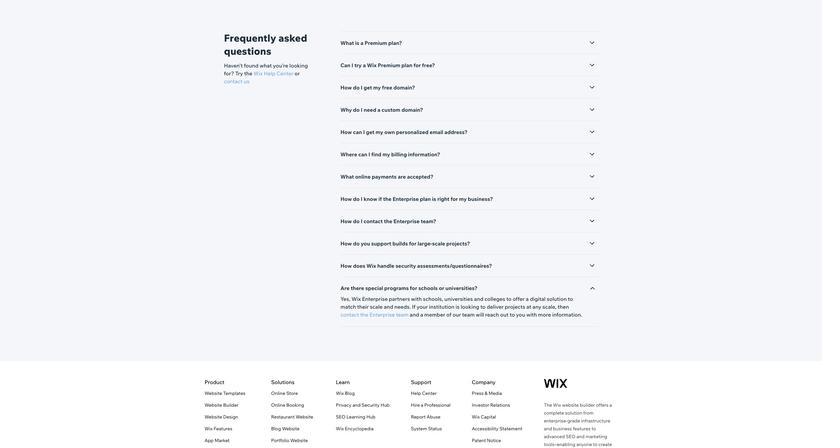Task type: locate. For each thing, give the bounding box(es) containing it.
right
[[437, 196, 449, 202]]

0 vertical spatial scale
[[432, 241, 445, 247]]

1 vertical spatial center
[[422, 391, 437, 397]]

accessibility
[[472, 426, 499, 432]]

where can i find my billing information?
[[340, 151, 440, 158]]

0 horizontal spatial hub
[[366, 414, 375, 420]]

wix encyclopedia
[[336, 426, 374, 432]]

1 horizontal spatial seo
[[566, 434, 575, 440]]

&
[[485, 391, 488, 397]]

contact down match
[[340, 312, 359, 318]]

to down infrastructure
[[592, 426, 596, 432]]

anyone
[[576, 442, 592, 448]]

0 vertical spatial or
[[295, 70, 300, 77]]

to right out
[[510, 312, 515, 318]]

find
[[371, 151, 381, 158]]

website builder
[[205, 403, 238, 409]]

get left own at the left top of the page
[[366, 129, 374, 136]]

1 horizontal spatial looking
[[461, 304, 479, 310]]

team down needs.
[[396, 312, 409, 318]]

1 vertical spatial plan
[[420, 196, 431, 202]]

can up where
[[353, 129, 362, 136]]

center inside 'try the wix help center or contact us'
[[277, 70, 293, 77]]

0 horizontal spatial center
[[277, 70, 293, 77]]

to
[[506, 296, 512, 303], [568, 296, 573, 303], [480, 304, 486, 310], [510, 312, 515, 318], [592, 426, 596, 432], [593, 442, 597, 448]]

1 vertical spatial seo
[[566, 434, 575, 440]]

seo down "business"
[[566, 434, 575, 440]]

0 vertical spatial help
[[264, 70, 275, 77]]

0 vertical spatial you
[[361, 241, 370, 247]]

a right offers
[[610, 403, 612, 409]]

grade
[[567, 418, 580, 424]]

4 do from the top
[[353, 218, 360, 225]]

solution inside the wix website builder offers a complete solution from enterprise-grade infrastructure and business features to advanced seo and marketing tools–enabling anyone to c
[[565, 411, 582, 416]]

with down at
[[526, 312, 537, 318]]

online for online store
[[271, 391, 285, 397]]

how for how do i get my free domain?
[[340, 84, 352, 91]]

1 vertical spatial get
[[366, 129, 374, 136]]

hire a professional
[[411, 403, 451, 409]]

0 horizontal spatial help
[[264, 70, 275, 77]]

0 vertical spatial online
[[271, 391, 285, 397]]

website design link
[[205, 413, 238, 421]]

or right schools
[[439, 285, 444, 292]]

get for can
[[366, 129, 374, 136]]

3 do from the top
[[353, 196, 360, 202]]

online booking
[[271, 403, 304, 409]]

center down you're at the top of the page
[[277, 70, 293, 77]]

1 online from the top
[[271, 391, 285, 397]]

my left own at the left top of the page
[[376, 129, 383, 136]]

6 how from the top
[[340, 263, 352, 269]]

1 horizontal spatial hub
[[381, 403, 390, 409]]

enterprise down are
[[393, 196, 419, 202]]

our
[[453, 312, 461, 318]]

get for do
[[364, 84, 372, 91]]

1 horizontal spatial center
[[422, 391, 437, 397]]

website up the wix features link
[[205, 414, 222, 420]]

wix encyclopedia link
[[336, 425, 374, 433]]

a inside the wix website builder offers a complete solution from enterprise-grade infrastructure and business features to advanced seo and marketing tools–enabling anyone to c
[[610, 403, 612, 409]]

the up us
[[244, 70, 252, 77]]

investor
[[472, 403, 489, 409]]

website down the booking
[[296, 414, 313, 420]]

builds
[[392, 241, 408, 247]]

offer
[[513, 296, 525, 303]]

1 vertical spatial contact
[[364, 218, 383, 225]]

yes,
[[340, 296, 350, 303]]

5 do from the top
[[353, 241, 360, 247]]

do
[[353, 84, 360, 91], [353, 107, 360, 113], [353, 196, 360, 202], [353, 218, 360, 225], [353, 241, 360, 247]]

online store
[[271, 391, 298, 397]]

hub down security
[[366, 414, 375, 420]]

accepted?
[[407, 174, 433, 180]]

my right find
[[383, 151, 390, 158]]

is up our
[[456, 304, 460, 310]]

0 horizontal spatial contact
[[224, 78, 243, 85]]

scale right their
[[370, 304, 383, 310]]

how for how can i get my own personalized email address?
[[340, 129, 352, 136]]

the inside 'yes, wix enterprise partners with schools, universities and colleges to offer a digital solution to match their scale and needs. if your institution is looking to deliver projects at any scale, then contact the enterprise team and a member of our team will reach out to you with more information.'
[[360, 312, 368, 318]]

information.
[[552, 312, 582, 318]]

system
[[411, 426, 427, 432]]

0 horizontal spatial scale
[[370, 304, 383, 310]]

blog website
[[271, 426, 300, 432]]

hub right security
[[381, 403, 390, 409]]

premium up free
[[378, 62, 400, 69]]

contact down for?
[[224, 78, 243, 85]]

large-
[[418, 241, 432, 247]]

0 vertical spatial contact
[[224, 78, 243, 85]]

looking inside haven't found what you're looking for?
[[289, 62, 308, 69]]

wix up complete
[[553, 403, 561, 409]]

1 vertical spatial is
[[432, 196, 436, 202]]

a
[[360, 40, 363, 46], [363, 62, 366, 69], [377, 107, 380, 113], [526, 296, 529, 303], [420, 312, 423, 318], [421, 403, 423, 409], [610, 403, 612, 409]]

free
[[382, 84, 392, 91]]

wix right does
[[366, 263, 376, 269]]

1 horizontal spatial you
[[516, 312, 525, 318]]

1 how from the top
[[340, 84, 352, 91]]

website up website design
[[205, 403, 222, 409]]

can left find
[[358, 151, 367, 158]]

4 how from the top
[[340, 218, 352, 225]]

how for how does wix handle security assessments/questionnaires?
[[340, 263, 352, 269]]

for left large-
[[409, 241, 416, 247]]

patent notice link
[[472, 437, 501, 445]]

2 vertical spatial contact
[[340, 312, 359, 318]]

1 horizontal spatial with
[[526, 312, 537, 318]]

wix help center link
[[254, 70, 293, 77]]

0 vertical spatial what
[[340, 40, 354, 46]]

templates
[[223, 391, 245, 397]]

5 how from the top
[[340, 241, 352, 247]]

to left the offer
[[506, 296, 512, 303]]

what for what online payments are accepted?
[[340, 174, 354, 180]]

domain? for why do i need a custom domain?
[[401, 107, 423, 113]]

3 how from the top
[[340, 196, 352, 202]]

with up if
[[411, 296, 422, 303]]

team left will
[[462, 312, 475, 318]]

0 horizontal spatial blog
[[271, 426, 281, 432]]

2 online from the top
[[271, 403, 285, 409]]

1 vertical spatial can
[[358, 151, 367, 158]]

plan left the free?
[[401, 62, 412, 69]]

the down their
[[360, 312, 368, 318]]

looking right you're at the top of the page
[[289, 62, 308, 69]]

frequently asked questions
[[224, 32, 307, 57]]

0 vertical spatial get
[[364, 84, 372, 91]]

what up "can"
[[340, 40, 354, 46]]

1 horizontal spatial blog
[[345, 391, 355, 397]]

online for online booking
[[271, 403, 285, 409]]

for left the free?
[[414, 62, 421, 69]]

how does wix handle security assessments/questionnaires?
[[340, 263, 492, 269]]

online
[[355, 174, 371, 180]]

scale,
[[542, 304, 556, 310]]

0 horizontal spatial or
[[295, 70, 300, 77]]

enterprise down needs.
[[370, 312, 395, 318]]

and up the learning
[[353, 403, 361, 409]]

blog
[[345, 391, 355, 397], [271, 426, 281, 432]]

1 vertical spatial looking
[[461, 304, 479, 310]]

1 vertical spatial scale
[[370, 304, 383, 310]]

1 vertical spatial what
[[340, 174, 354, 180]]

1 vertical spatial help
[[411, 391, 421, 397]]

2 horizontal spatial is
[[456, 304, 460, 310]]

you down projects
[[516, 312, 525, 318]]

premium left plan?
[[365, 40, 387, 46]]

solution up grade
[[565, 411, 582, 416]]

team
[[396, 312, 409, 318], [462, 312, 475, 318]]

center up hire a professional
[[422, 391, 437, 397]]

help center
[[411, 391, 437, 397]]

online down solutions at the bottom
[[271, 391, 285, 397]]

and down features
[[576, 434, 585, 440]]

0 vertical spatial center
[[277, 70, 293, 77]]

0 horizontal spatial team
[[396, 312, 409, 318]]

payments
[[372, 174, 397, 180]]

2 horizontal spatial contact
[[364, 218, 383, 225]]

for right right at the right top of the page
[[451, 196, 458, 202]]

security
[[362, 403, 380, 409]]

1 horizontal spatial team
[[462, 312, 475, 318]]

or right wix help center link
[[295, 70, 300, 77]]

1 do from the top
[[353, 84, 360, 91]]

scale left "projects?"
[[432, 241, 445, 247]]

1 vertical spatial blog
[[271, 426, 281, 432]]

you
[[361, 241, 370, 247], [516, 312, 525, 318]]

solution up then at right bottom
[[547, 296, 567, 303]]

does
[[353, 263, 365, 269]]

blog up portfolio
[[271, 426, 281, 432]]

0 horizontal spatial you
[[361, 241, 370, 247]]

privacy
[[336, 403, 351, 409]]

privacy and security hub
[[336, 403, 390, 409]]

programs
[[384, 285, 409, 292]]

scale inside 'yes, wix enterprise partners with schools, universities and colleges to offer a digital solution to match their scale and needs. if your institution is looking to deliver projects at any scale, then contact the enterprise team and a member of our team will reach out to you with more information.'
[[370, 304, 383, 310]]

do for know
[[353, 196, 360, 202]]

0 vertical spatial seo
[[336, 414, 345, 420]]

more
[[538, 312, 551, 318]]

0 vertical spatial hub
[[381, 403, 390, 409]]

my for free
[[373, 84, 381, 91]]

0 vertical spatial is
[[355, 40, 359, 46]]

1 horizontal spatial help
[[411, 391, 421, 397]]

online booking link
[[271, 402, 304, 410]]

my for own
[[376, 129, 383, 136]]

contact
[[224, 78, 243, 85], [364, 218, 383, 225], [340, 312, 359, 318]]

report abuse link
[[411, 413, 440, 421]]

support
[[411, 379, 431, 386]]

1 horizontal spatial is
[[432, 196, 436, 202]]

1 vertical spatial domain?
[[401, 107, 423, 113]]

get left free
[[364, 84, 372, 91]]

do for get
[[353, 84, 360, 91]]

domain? right custom
[[401, 107, 423, 113]]

partners
[[389, 296, 410, 303]]

portfolio
[[271, 438, 289, 444]]

a right try
[[363, 62, 366, 69]]

enterprise left team?
[[393, 218, 420, 225]]

is up try
[[355, 40, 359, 46]]

wix blog link
[[336, 390, 355, 398]]

wix down found
[[254, 70, 263, 77]]

to down marketing at the right bottom of the page
[[593, 442, 597, 448]]

1 vertical spatial online
[[271, 403, 285, 409]]

0 vertical spatial premium
[[365, 40, 387, 46]]

1 horizontal spatial contact
[[340, 312, 359, 318]]

why
[[340, 107, 352, 113]]

1 horizontal spatial or
[[439, 285, 444, 292]]

1 vertical spatial you
[[516, 312, 525, 318]]

seo down the privacy
[[336, 414, 345, 420]]

report
[[411, 414, 426, 420]]

website
[[562, 403, 579, 409]]

0 horizontal spatial looking
[[289, 62, 308, 69]]

2 do from the top
[[353, 107, 360, 113]]

can for how
[[353, 129, 362, 136]]

1 what from the top
[[340, 40, 354, 46]]

center
[[277, 70, 293, 77], [422, 391, 437, 397]]

tools–enabling
[[544, 442, 575, 448]]

team?
[[421, 218, 436, 225]]

1 vertical spatial solution
[[565, 411, 582, 416]]

1 vertical spatial hub
[[366, 414, 375, 420]]

0 vertical spatial domain?
[[393, 84, 415, 91]]

how
[[340, 84, 352, 91], [340, 129, 352, 136], [340, 196, 352, 202], [340, 218, 352, 225], [340, 241, 352, 247], [340, 263, 352, 269]]

plan left right at the right top of the page
[[420, 196, 431, 202]]

looking up will
[[461, 304, 479, 310]]

0 vertical spatial plan
[[401, 62, 412, 69]]

wix logo, homepage image
[[544, 379, 567, 389]]

plan?
[[388, 40, 402, 46]]

my left free
[[373, 84, 381, 91]]

0 horizontal spatial is
[[355, 40, 359, 46]]

i for why do i need a custom domain?
[[361, 107, 362, 113]]

help inside 'try the wix help center or contact us'
[[264, 70, 275, 77]]

looking inside 'yes, wix enterprise partners with schools, universities and colleges to offer a digital solution to match their scale and needs. if your institution is looking to deliver projects at any scale, then contact the enterprise team and a member of our team will reach out to you with more information.'
[[461, 304, 479, 310]]

how for how do i contact the enterprise team?
[[340, 218, 352, 225]]

online up "restaurant"
[[271, 403, 285, 409]]

0 horizontal spatial plan
[[401, 62, 412, 69]]

what online payments are accepted?
[[340, 174, 433, 180]]

contact down know
[[364, 218, 383, 225]]

2 what from the top
[[340, 174, 354, 180]]

2 how from the top
[[340, 129, 352, 136]]

to up will
[[480, 304, 486, 310]]

help up hire
[[411, 391, 421, 397]]

know
[[364, 196, 377, 202]]

help down what
[[264, 70, 275, 77]]

is left right at the right top of the page
[[432, 196, 436, 202]]

do for need
[[353, 107, 360, 113]]

restaurant website
[[271, 414, 313, 420]]

0 horizontal spatial with
[[411, 296, 422, 303]]

the
[[244, 70, 252, 77], [383, 196, 391, 202], [384, 218, 392, 225], [360, 312, 368, 318]]

or inside 'try the wix help center or contact us'
[[295, 70, 300, 77]]

wix inside 'try the wix help center or contact us'
[[254, 70, 263, 77]]

you left support
[[361, 241, 370, 247]]

can for where
[[358, 151, 367, 158]]

1 vertical spatial with
[[526, 312, 537, 318]]

yes, wix enterprise partners with schools, universities and colleges to offer a digital solution to match their scale and needs. if your institution is looking to deliver projects at any scale, then contact the enterprise team and a member of our team will reach out to you with more information.
[[340, 296, 582, 318]]

what left online
[[340, 174, 354, 180]]

0 vertical spatial solution
[[547, 296, 567, 303]]

blog down learn
[[345, 391, 355, 397]]

0 vertical spatial looking
[[289, 62, 308, 69]]

for
[[414, 62, 421, 69], [451, 196, 458, 202], [409, 241, 416, 247], [410, 285, 417, 292]]

if
[[412, 304, 416, 310]]

2 vertical spatial is
[[456, 304, 460, 310]]

0 vertical spatial can
[[353, 129, 362, 136]]

how can i get my own personalized email address?
[[340, 129, 467, 136]]

0 vertical spatial blog
[[345, 391, 355, 397]]

there
[[351, 285, 364, 292]]

looking
[[289, 62, 308, 69], [461, 304, 479, 310]]

wix down learn
[[336, 391, 344, 397]]

wix up their
[[352, 296, 361, 303]]

scale
[[432, 241, 445, 247], [370, 304, 383, 310]]

domain? right free
[[393, 84, 415, 91]]

advanced
[[544, 434, 565, 440]]

wix right try
[[367, 62, 377, 69]]



Task type: vqa. For each thing, say whether or not it's contained in the screenshot.


Task type: describe. For each thing, give the bounding box(es) containing it.
complete
[[544, 411, 564, 416]]

wix inside 'yes, wix enterprise partners with schools, universities and colleges to offer a digital solution to match their scale and needs. if your institution is looking to deliver projects at any scale, then contact the enterprise team and a member of our team will reach out to you with more information.'
[[352, 296, 361, 303]]

digital
[[530, 296, 546, 303]]

assessments/questionnaires?
[[417, 263, 492, 269]]

blog inside wix blog link
[[345, 391, 355, 397]]

portfolio website link
[[271, 437, 308, 445]]

a down your
[[420, 312, 423, 318]]

blog inside blog website link
[[271, 426, 281, 432]]

press & media link
[[472, 390, 502, 398]]

can i try a wix premium plan for free?
[[340, 62, 435, 69]]

projects
[[505, 304, 525, 310]]

features
[[214, 426, 232, 432]]

0 vertical spatial with
[[411, 296, 422, 303]]

and down if
[[410, 312, 419, 318]]

my for billing
[[383, 151, 390, 158]]

needs.
[[394, 304, 411, 310]]

press
[[472, 391, 484, 397]]

colleges
[[485, 296, 505, 303]]

privacy and security hub link
[[336, 402, 390, 410]]

special
[[365, 285, 383, 292]]

domain? for how do i get my free domain?
[[393, 84, 415, 91]]

wix inside the wix website builder offers a complete solution from enterprise-grade infrastructure and business features to advanced seo and marketing tools–enabling anyone to c
[[553, 403, 561, 409]]

website down 'product'
[[205, 391, 222, 397]]

what for what is a premium plan?
[[340, 40, 354, 46]]

system status link
[[411, 425, 442, 433]]

2 team from the left
[[462, 312, 475, 318]]

contact us link
[[224, 77, 249, 85]]

wix left capital
[[472, 414, 480, 420]]

1 vertical spatial or
[[439, 285, 444, 292]]

the up support
[[384, 218, 392, 225]]

for left schools
[[410, 285, 417, 292]]

1 team from the left
[[396, 312, 409, 318]]

patent notice
[[472, 438, 501, 444]]

how do i get my free domain?
[[340, 84, 415, 91]]

how for how do you support builds for large-scale projects?
[[340, 241, 352, 247]]

help center link
[[411, 390, 437, 398]]

your
[[417, 304, 428, 310]]

and up will
[[474, 296, 483, 303]]

booking
[[286, 403, 304, 409]]

website up 'portfolio website'
[[282, 426, 300, 432]]

to up then at right bottom
[[568, 296, 573, 303]]

how for how do i know if the enterprise plan is right for my business?
[[340, 196, 352, 202]]

wix features link
[[205, 425, 232, 433]]

free?
[[422, 62, 435, 69]]

do for support
[[353, 241, 360, 247]]

us
[[244, 78, 249, 85]]

what is a premium plan?
[[340, 40, 402, 46]]

business
[[553, 426, 572, 432]]

seo inside the wix website builder offers a complete solution from enterprise-grade infrastructure and business features to advanced seo and marketing tools–enabling anyone to c
[[566, 434, 575, 440]]

you inside 'yes, wix enterprise partners with schools, universities and colleges to offer a digital solution to match their scale and needs. if your institution is looking to deliver projects at any scale, then contact the enterprise team and a member of our team will reach out to you with more information.'
[[516, 312, 525, 318]]

enterprise-
[[544, 418, 567, 424]]

projects?
[[446, 241, 470, 247]]

product
[[205, 379, 224, 386]]

i for how do i get my free domain?
[[361, 84, 362, 91]]

out
[[500, 312, 509, 318]]

app market link
[[205, 437, 230, 445]]

solutions
[[271, 379, 295, 386]]

how do i contact the enterprise team?
[[340, 218, 436, 225]]

website down blog website link
[[290, 438, 308, 444]]

0 horizontal spatial seo
[[336, 414, 345, 420]]

will
[[476, 312, 484, 318]]

professional
[[424, 403, 451, 409]]

the right if
[[383, 196, 391, 202]]

i for how can i get my own personalized email address?
[[363, 129, 365, 136]]

a up try
[[360, 40, 363, 46]]

media
[[489, 391, 502, 397]]

market
[[215, 438, 230, 444]]

restaurant
[[271, 414, 295, 420]]

builder
[[223, 403, 238, 409]]

for?
[[224, 70, 234, 77]]

notice
[[487, 438, 501, 444]]

what
[[260, 62, 272, 69]]

found
[[244, 62, 258, 69]]

the wix website builder offers a complete solution from enterprise-grade infrastructure and business features to advanced seo and marketing tools–enabling anyone to c
[[544, 403, 612, 448]]

learning
[[346, 414, 365, 420]]

custom
[[382, 107, 400, 113]]

asked
[[278, 32, 307, 44]]

encyclopedia
[[345, 426, 374, 432]]

solution inside 'yes, wix enterprise partners with schools, universities and colleges to offer a digital solution to match their scale and needs. if your institution is looking to deliver projects at any scale, then contact the enterprise team and a member of our team will reach out to you with more information.'
[[547, 296, 567, 303]]

contact inside 'try the wix help center or contact us'
[[224, 78, 243, 85]]

is inside 'yes, wix enterprise partners with schools, universities and colleges to offer a digital solution to match their scale and needs. if your institution is looking to deliver projects at any scale, then contact the enterprise team and a member of our team will reach out to you with more information.'
[[456, 304, 460, 310]]

and down partners in the left of the page
[[384, 304, 393, 310]]

a right hire
[[421, 403, 423, 409]]

security
[[396, 263, 416, 269]]

website templates
[[205, 391, 245, 397]]

institution
[[429, 304, 454, 310]]

haven't
[[224, 62, 243, 69]]

hire
[[411, 403, 420, 409]]

1 horizontal spatial plan
[[420, 196, 431, 202]]

any
[[532, 304, 541, 310]]

app
[[205, 438, 214, 444]]

blog website link
[[271, 425, 300, 433]]

at
[[526, 304, 531, 310]]

and up advanced
[[544, 426, 552, 432]]

a right the need
[[377, 107, 380, 113]]

seo learning hub link
[[336, 413, 375, 421]]

online store link
[[271, 390, 298, 398]]

information?
[[408, 151, 440, 158]]

center inside the help center link
[[422, 391, 437, 397]]

relations
[[490, 403, 510, 409]]

1 horizontal spatial scale
[[432, 241, 445, 247]]

the inside 'try the wix help center or contact us'
[[244, 70, 252, 77]]

a up at
[[526, 296, 529, 303]]

builder
[[580, 403, 595, 409]]

are
[[340, 285, 350, 292]]

are there special programs for schools or universities?
[[340, 285, 477, 292]]

wix up app
[[205, 426, 213, 432]]

learn
[[336, 379, 350, 386]]

enterprise down special
[[362, 296, 388, 303]]

do for contact
[[353, 218, 360, 225]]

from
[[583, 411, 594, 416]]

website design
[[205, 414, 238, 420]]

i for how do i know if the enterprise plan is right for my business?
[[361, 196, 362, 202]]

investor relations
[[472, 403, 510, 409]]

contact inside 'yes, wix enterprise partners with schools, universities and colleges to offer a digital solution to match their scale and needs. if your institution is looking to deliver projects at any scale, then contact the enterprise team and a member of our team will reach out to you with more information.'
[[340, 312, 359, 318]]

universities?
[[445, 285, 477, 292]]

abuse
[[427, 414, 440, 420]]

try
[[354, 62, 362, 69]]

i for how do i contact the enterprise team?
[[361, 218, 362, 225]]

wix left encyclopedia
[[336, 426, 344, 432]]

capital
[[481, 414, 496, 420]]

handle
[[377, 263, 394, 269]]

website templates link
[[205, 390, 245, 398]]

the
[[544, 403, 552, 409]]

seo learning hub
[[336, 414, 375, 420]]

questions
[[224, 45, 271, 57]]

1 vertical spatial premium
[[378, 62, 400, 69]]

i for where can i find my billing information?
[[368, 151, 370, 158]]

offers
[[596, 403, 608, 409]]

patent
[[472, 438, 486, 444]]

accessibility statement link
[[472, 425, 522, 433]]

my left business?
[[459, 196, 467, 202]]



